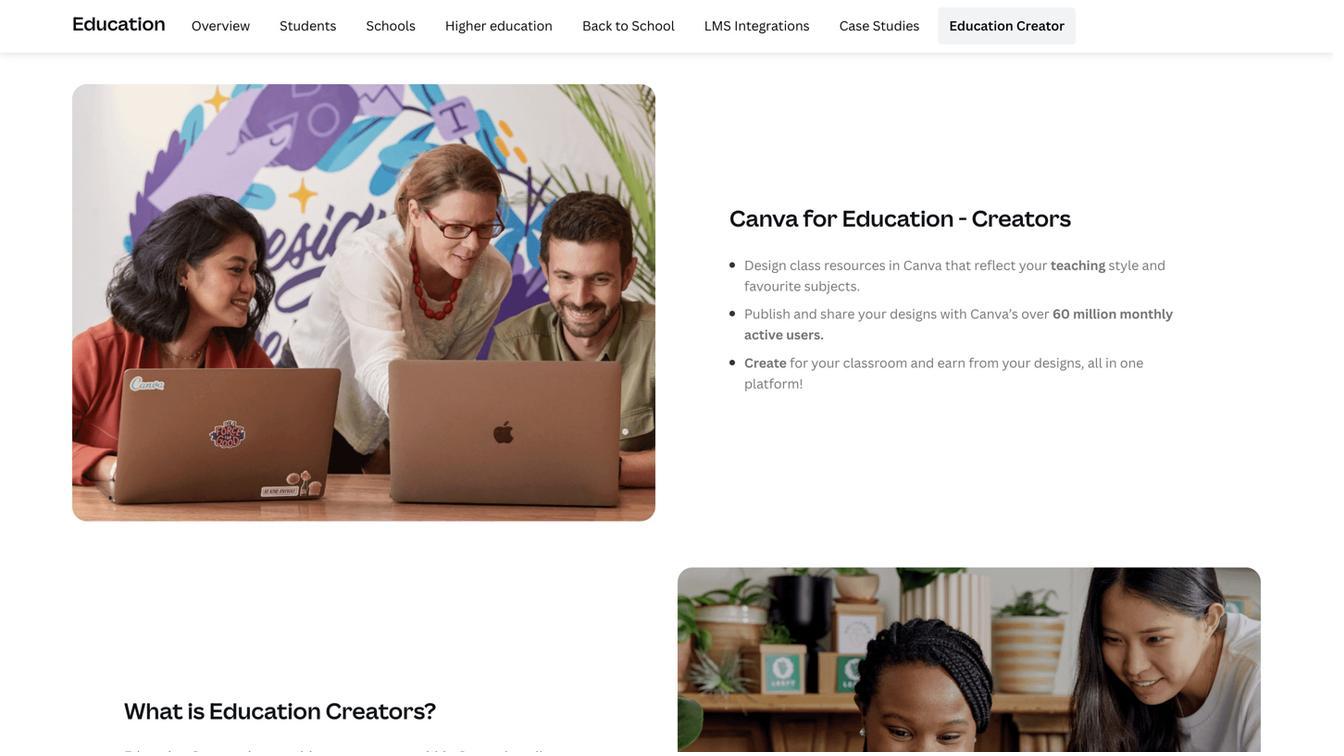 Task type: locate. For each thing, give the bounding box(es) containing it.
users.
[[786, 326, 824, 344]]

schools
[[366, 17, 416, 35]]

designs
[[890, 305, 937, 323]]

2 vertical spatial and
[[911, 354, 934, 372]]

create
[[744, 354, 790, 372]]

reflect
[[974, 256, 1016, 274]]

for inside for your classroom and earn from your designs, all in one platform!
[[790, 354, 808, 372]]

in right resources
[[889, 256, 900, 274]]

and for publish
[[794, 305, 817, 323]]

0 horizontal spatial in
[[889, 256, 900, 274]]

0 vertical spatial for
[[803, 203, 838, 233]]

for your classroom and earn from your designs, all in one platform!
[[744, 354, 1144, 393]]

your right reflect
[[1019, 256, 1048, 274]]

and
[[1142, 256, 1166, 274], [794, 305, 817, 323], [911, 354, 934, 372]]

creator
[[1016, 17, 1065, 35]]

schools link
[[355, 7, 427, 44]]

students link
[[269, 7, 348, 44]]

for
[[803, 203, 838, 233], [790, 354, 808, 372]]

canva's
[[970, 305, 1018, 323]]

canva up design
[[730, 203, 799, 233]]

canva left that
[[903, 256, 942, 274]]

and up the users.
[[794, 305, 817, 323]]

2 horizontal spatial and
[[1142, 256, 1166, 274]]

higher education link
[[434, 7, 564, 44]]

1 horizontal spatial and
[[911, 354, 934, 372]]

what is education creators?
[[124, 696, 436, 726]]

over
[[1021, 305, 1050, 323]]

canva
[[730, 203, 799, 233], [903, 256, 942, 274]]

publish
[[744, 305, 791, 323]]

0 vertical spatial canva
[[730, 203, 799, 233]]

education creator
[[949, 17, 1065, 35]]

students
[[280, 17, 337, 35]]

school
[[632, 17, 675, 35]]

creators
[[972, 203, 1071, 233]]

for up class
[[803, 203, 838, 233]]

case studies link
[[828, 7, 931, 44]]

share
[[820, 305, 855, 323]]

case
[[839, 17, 870, 35]]

1 vertical spatial for
[[790, 354, 808, 372]]

and inside style and favourite subjects.
[[1142, 256, 1166, 274]]

0 vertical spatial in
[[889, 256, 900, 274]]

higher education
[[445, 17, 553, 35]]

0 horizontal spatial canva
[[730, 203, 799, 233]]

1 horizontal spatial in
[[1106, 354, 1117, 372]]

0 vertical spatial and
[[1142, 256, 1166, 274]]

all
[[1088, 354, 1102, 372]]

and inside for your classroom and earn from your designs, all in one platform!
[[911, 354, 934, 372]]

lms integrations link
[[693, 7, 821, 44]]

1 vertical spatial in
[[1106, 354, 1117, 372]]

and right style
[[1142, 256, 1166, 274]]

in inside for your classroom and earn from your designs, all in one platform!
[[1106, 354, 1117, 372]]

0 horizontal spatial and
[[794, 305, 817, 323]]

designs,
[[1034, 354, 1085, 372]]

for down the users.
[[790, 354, 808, 372]]

design class resources in canva that reflect your teaching
[[744, 256, 1109, 274]]

your right share
[[858, 305, 887, 323]]

in right all
[[1106, 354, 1117, 372]]

and for style
[[1142, 256, 1166, 274]]

1 vertical spatial canva
[[903, 256, 942, 274]]

your
[[1019, 256, 1048, 274], [858, 305, 887, 323], [811, 354, 840, 372], [1002, 354, 1031, 372]]

in
[[889, 256, 900, 274], [1106, 354, 1117, 372]]

and left earn
[[911, 354, 934, 372]]

1 vertical spatial and
[[794, 305, 817, 323]]

-
[[959, 203, 967, 233]]

menu bar
[[173, 7, 1076, 44]]

60
[[1053, 305, 1070, 323]]

education
[[72, 11, 165, 36], [949, 17, 1013, 35], [842, 203, 954, 233], [209, 696, 321, 726]]

favourite
[[744, 277, 801, 295]]



Task type: vqa. For each thing, say whether or not it's contained in the screenshot.
Canva for Education - Creators
yes



Task type: describe. For each thing, give the bounding box(es) containing it.
monthly
[[1120, 305, 1173, 323]]

that
[[945, 256, 971, 274]]

back to school link
[[571, 7, 686, 44]]

creators?
[[326, 696, 436, 726]]

style and favourite subjects.
[[744, 256, 1166, 295]]

earn
[[937, 354, 966, 372]]

menu bar containing overview
[[173, 7, 1076, 44]]

with
[[940, 305, 967, 323]]

what
[[124, 696, 183, 726]]

your right the from
[[1002, 354, 1031, 372]]

one
[[1120, 354, 1144, 372]]

overview
[[191, 17, 250, 35]]

higher
[[445, 17, 487, 35]]

active
[[744, 326, 783, 344]]

subjects.
[[804, 277, 860, 295]]

lms
[[704, 17, 731, 35]]

from
[[969, 354, 999, 372]]

class
[[790, 256, 821, 274]]

million
[[1073, 305, 1117, 323]]

style
[[1109, 256, 1139, 274]]

canva for education - creators
[[730, 203, 1071, 233]]

your down the users.
[[811, 354, 840, 372]]

education collab image
[[72, 84, 655, 522]]

is
[[188, 696, 205, 726]]

design
[[744, 256, 787, 274]]

overview link
[[180, 7, 261, 44]]

resources
[[824, 256, 886, 274]]

teaching
[[1051, 256, 1106, 274]]

publish and share your designs with canva's over
[[744, 305, 1053, 323]]

education creator link
[[938, 7, 1076, 44]]

studies
[[873, 17, 920, 35]]

back to school
[[582, 17, 675, 35]]

case studies
[[839, 17, 920, 35]]

education
[[490, 17, 553, 35]]

to
[[615, 17, 629, 35]]

lms integrations
[[704, 17, 810, 35]]

platform!
[[744, 375, 803, 393]]

1 horizontal spatial canva
[[903, 256, 942, 274]]

classroom
[[843, 354, 908, 372]]

60 million monthly active users.
[[744, 305, 1173, 344]]

back
[[582, 17, 612, 35]]

integrations
[[734, 17, 810, 35]]



